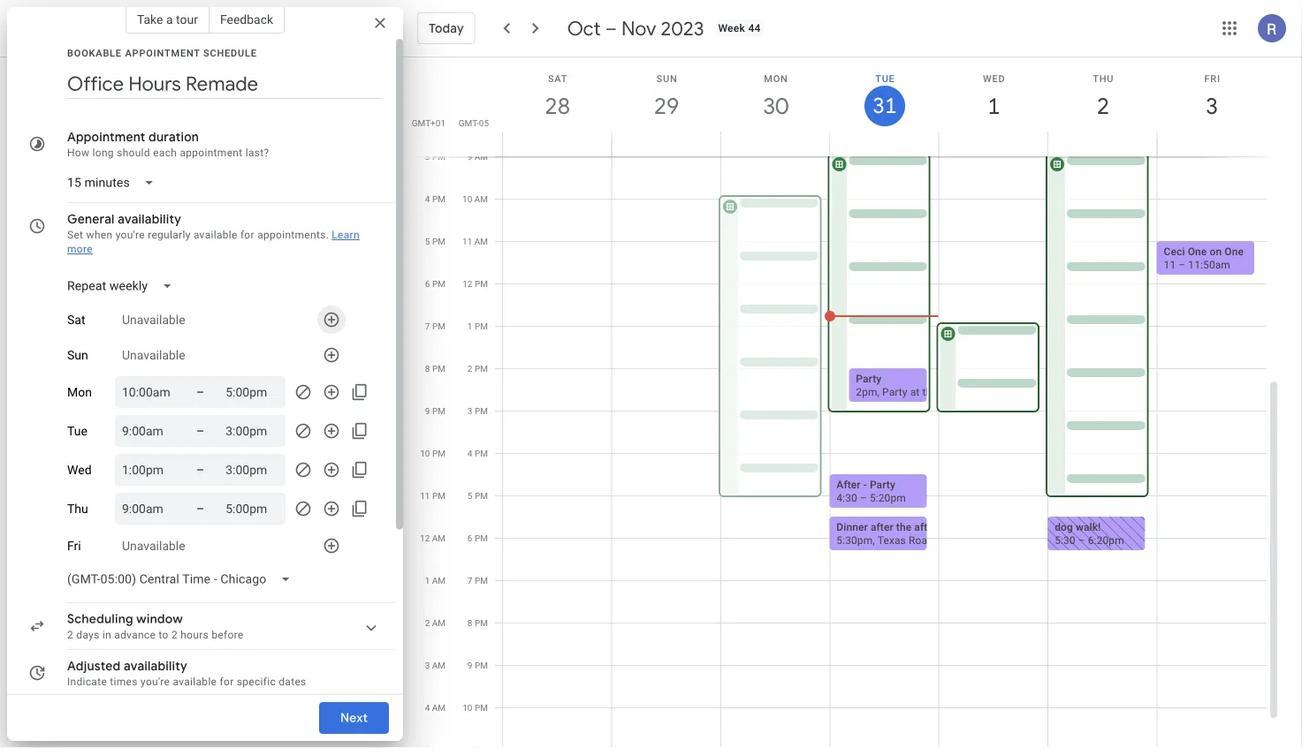 Task type: vqa. For each thing, say whether or not it's contained in the screenshot.
a
yes



Task type: describe. For each thing, give the bounding box(es) containing it.
after
[[837, 479, 861, 492]]

28 column header
[[502, 57, 612, 157]]

set
[[67, 229, 83, 241]]

take
[[137, 12, 163, 27]]

12 for 12 am
[[420, 534, 430, 544]]

am for 1 am
[[432, 576, 446, 587]]

12 pm
[[463, 279, 488, 290]]

1 horizontal spatial 9 pm
[[468, 661, 488, 671]]

12 am
[[420, 534, 446, 544]]

thursday, november 2 element
[[1083, 86, 1123, 126]]

3 am
[[425, 661, 446, 671]]

tue 31
[[872, 73, 896, 120]]

scheduling window 2 days in advance to 2 hours before
[[67, 612, 244, 642]]

before
[[212, 629, 244, 642]]

when
[[86, 229, 113, 241]]

1 for am
[[425, 576, 430, 587]]

0 horizontal spatial 7
[[425, 321, 430, 332]]

after
[[871, 522, 894, 534]]

walk!
[[1076, 522, 1101, 534]]

wednesday, november 1 element
[[974, 86, 1014, 126]]

1 vertical spatial 4
[[468, 449, 473, 459]]

the
[[896, 522, 912, 534]]

1 horizontal spatial 4 pm
[[468, 449, 488, 459]]

bookable
[[67, 47, 122, 58]]

11 for 11 pm
[[420, 491, 430, 502]]

1 vertical spatial 9
[[425, 406, 430, 417]]

2 vertical spatial 9
[[468, 661, 473, 671]]

1 pm
[[468, 321, 488, 332]]

tue for tue 31
[[875, 73, 895, 84]]

appointment
[[125, 47, 200, 58]]

– inside ceci one on one 11 – 11:50am
[[1179, 259, 1186, 271]]

unavailable for fri
[[122, 539, 185, 554]]

31
[[872, 92, 896, 120]]

6:20pm
[[1088, 535, 1124, 547]]

44
[[748, 22, 761, 34]]

0 vertical spatial 4
[[425, 194, 430, 205]]

1 am
[[425, 576, 446, 587]]

duration
[[149, 129, 199, 145]]

1 vertical spatial 6
[[468, 534, 473, 544]]

0 vertical spatial 4 pm
[[425, 194, 446, 205]]

End time on Wednesdays text field
[[226, 460, 279, 481]]

appointments.
[[257, 229, 329, 241]]

2 vertical spatial 4
[[425, 703, 430, 714]]

ceci one on one 11 – 11:50am
[[1164, 246, 1244, 271]]

sat for sat
[[67, 313, 85, 327]]

dog
[[1055, 522, 1073, 534]]

learn
[[332, 229, 360, 241]]

am for 12 am
[[432, 534, 446, 544]]

gmt-05
[[459, 118, 489, 128]]

30
[[762, 91, 787, 121]]

1 vertical spatial 5 pm
[[468, 491, 488, 502]]

each
[[153, 147, 177, 159]]

Add title text field
[[67, 71, 382, 97]]

should
[[117, 147, 150, 159]]

2 column header
[[1048, 57, 1158, 157]]

-
[[864, 479, 867, 492]]

tuesday, october 31, today element
[[865, 86, 905, 126]]

11 inside ceci one on one 11 – 11:50am
[[1164, 259, 1176, 271]]

2 vertical spatial 10
[[463, 703, 473, 714]]

to
[[159, 629, 169, 642]]

learn more
[[67, 229, 360, 255]]

1 horizontal spatial ,
[[877, 386, 880, 399]]

dinner after the after-party 5:30pm , texas roadhouse
[[837, 522, 966, 547]]

0 vertical spatial available
[[193, 229, 237, 241]]

0 horizontal spatial 10 pm
[[420, 449, 446, 459]]

grid containing 28
[[410, 57, 1281, 749]]

today button
[[417, 7, 475, 50]]

2023
[[661, 16, 704, 41]]

feedback button
[[209, 5, 285, 34]]

availability for adjusted
[[124, 659, 187, 675]]

2 one from the left
[[1225, 246, 1244, 258]]

fri for fri
[[67, 539, 81, 554]]

friday, november 3 element
[[1192, 86, 1233, 126]]

last?
[[245, 147, 269, 159]]

bookable appointment schedule
[[67, 47, 257, 58]]

1 inside wed 1
[[987, 91, 999, 121]]

0 vertical spatial 3 pm
[[425, 152, 446, 162]]

availability for general
[[118, 211, 181, 227]]

feedback
[[220, 12, 273, 27]]

am for 11 am
[[475, 236, 488, 247]]

1 vertical spatial 8
[[468, 618, 473, 629]]

1 column header
[[939, 57, 1049, 157]]

dog walk! 5:30 – 6:20pm
[[1055, 522, 1124, 547]]

learn more link
[[67, 229, 360, 255]]

adjusted
[[67, 659, 121, 675]]

mon for mon
[[67, 385, 92, 400]]

sun for sun
[[67, 348, 88, 363]]

unavailable for sun
[[122, 348, 185, 363]]

take a tour button
[[125, 5, 209, 34]]

oct – nov 2023
[[567, 16, 704, 41]]

05
[[479, 118, 489, 128]]

take a tour
[[137, 12, 198, 27]]

1 vertical spatial 10
[[420, 449, 430, 459]]

29
[[653, 91, 678, 121]]

appointment
[[180, 147, 243, 159]]

hours
[[181, 629, 209, 642]]

regularly
[[148, 229, 191, 241]]

2 pm
[[468, 364, 488, 374]]

a
[[166, 12, 173, 27]]

wed 1
[[983, 73, 1006, 121]]

sat 28
[[544, 73, 569, 121]]

0 vertical spatial 5
[[425, 236, 430, 247]]

ceci
[[1164, 246, 1185, 258]]

1 vertical spatial 3 pm
[[468, 406, 488, 417]]

you're inside adjusted availability indicate times you're available for specific dates
[[141, 676, 170, 689]]

0 vertical spatial 10
[[462, 194, 472, 205]]

1 horizontal spatial for
[[240, 229, 254, 241]]

gmt-
[[459, 118, 479, 128]]

0 vertical spatial 9
[[467, 152, 472, 162]]

after-
[[914, 522, 941, 534]]

2pm
[[856, 386, 877, 399]]

1 horizontal spatial 10 pm
[[463, 703, 488, 714]]

0 vertical spatial 7 pm
[[425, 321, 446, 332]]

monday, october 30 element
[[755, 86, 796, 126]]

today
[[429, 20, 464, 36]]

indicate
[[67, 676, 107, 689]]

1 vertical spatial 7 pm
[[468, 576, 488, 587]]

End time on Mondays text field
[[226, 382, 279, 403]]

11 am
[[462, 236, 488, 247]]

next button
[[319, 698, 389, 740]]

set when you're regularly available for appointments.
[[67, 229, 329, 241]]

0 horizontal spatial 8
[[425, 364, 430, 374]]

5:30pm
[[837, 535, 873, 547]]

Start time on Wednesdays text field
[[122, 460, 175, 481]]



Task type: locate. For each thing, give the bounding box(es) containing it.
fri up scheduling
[[67, 539, 81, 554]]

9 pm up 11 pm
[[425, 406, 446, 417]]

0 vertical spatial wed
[[983, 73, 1006, 84]]

11 down ceci
[[1164, 259, 1176, 271]]

gmt+01
[[412, 118, 446, 128]]

sat for sat 28
[[548, 73, 568, 84]]

,
[[877, 386, 880, 399], [873, 535, 875, 547]]

fri inside 3 column header
[[1205, 73, 1221, 84]]

5 right 11 pm
[[468, 491, 473, 502]]

1 for pm
[[468, 321, 473, 332]]

8
[[425, 364, 430, 374], [468, 618, 473, 629]]

7 left the 1 pm
[[425, 321, 430, 332]]

1 horizontal spatial mon
[[764, 73, 788, 84]]

31 column header
[[829, 57, 939, 157]]

am for 2 am
[[432, 618, 446, 629]]

0 horizontal spatial 5 pm
[[425, 236, 446, 247]]

unavailable for sat
[[122, 313, 185, 327]]

29 column header
[[611, 57, 721, 157]]

0 horizontal spatial 8 pm
[[425, 364, 446, 374]]

10 up the 11 am
[[462, 194, 472, 205]]

9 up 11 pm
[[425, 406, 430, 417]]

4 pm down 2 pm
[[468, 449, 488, 459]]

availability inside adjusted availability indicate times you're available for specific dates
[[124, 659, 187, 675]]

specific
[[237, 676, 276, 689]]

0 vertical spatial sat
[[548, 73, 568, 84]]

mon up monday, october 30 element
[[764, 73, 788, 84]]

1 vertical spatial party
[[870, 479, 895, 492]]

am down 2 am
[[432, 661, 446, 671]]

0 vertical spatial unavailable
[[122, 313, 185, 327]]

8 right 2 am
[[468, 618, 473, 629]]

0 horizontal spatial 1
[[425, 576, 430, 587]]

0 vertical spatial sun
[[656, 73, 678, 84]]

30 column header
[[720, 57, 830, 157]]

advance
[[114, 629, 156, 642]]

thu
[[1093, 73, 1114, 84], [67, 502, 88, 517]]

0 vertical spatial 6 pm
[[425, 279, 446, 290]]

dinner
[[837, 522, 868, 534]]

12 for 12 pm
[[463, 279, 473, 290]]

long
[[92, 147, 114, 159]]

scheduling
[[67, 612, 133, 628]]

0 vertical spatial 7
[[425, 321, 430, 332]]

2 vertical spatial 1
[[425, 576, 430, 587]]

4
[[425, 194, 430, 205], [468, 449, 473, 459], [425, 703, 430, 714]]

4 pm left the 10 am
[[425, 194, 446, 205]]

unavailable
[[122, 313, 185, 327], [122, 348, 185, 363], [122, 539, 185, 554]]

10 am
[[462, 194, 488, 205]]

1 horizontal spatial 5
[[468, 491, 473, 502]]

6 pm right 12 am
[[468, 534, 488, 544]]

1 vertical spatial thu
[[67, 502, 88, 517]]

one right on
[[1225, 246, 1244, 258]]

after - party 4:30 – 5:20pm
[[837, 479, 906, 505]]

1 vertical spatial 4 pm
[[468, 449, 488, 459]]

End time on Thursdays text field
[[226, 499, 279, 520]]

6
[[425, 279, 430, 290], [468, 534, 473, 544]]

11 for 11 am
[[462, 236, 472, 247]]

wed up "wednesday, november 1" element
[[983, 73, 1006, 84]]

– right the "start time on wednesdays" text field
[[196, 463, 204, 477]]

2 horizontal spatial 11
[[1164, 259, 1176, 271]]

0 horizontal spatial 3 pm
[[425, 152, 446, 162]]

4:30
[[837, 492, 857, 505]]

28
[[544, 91, 569, 121]]

fri 3
[[1205, 73, 1221, 121]]

you're down "general availability"
[[115, 229, 145, 241]]

1 horizontal spatial 7 pm
[[468, 576, 488, 587]]

5 left the 11 am
[[425, 236, 430, 247]]

2
[[1096, 91, 1108, 121], [468, 364, 473, 374], [425, 618, 430, 629], [67, 629, 73, 642], [171, 629, 178, 642]]

tue up 31 at the top right of page
[[875, 73, 895, 84]]

1 vertical spatial ,
[[873, 535, 875, 547]]

thu inside "2" column header
[[1093, 73, 1114, 84]]

1 vertical spatial 9 pm
[[468, 661, 488, 671]]

am up 1 am
[[432, 534, 446, 544]]

sun 29
[[653, 73, 678, 121]]

– down -
[[860, 492, 867, 505]]

thu up thursday, november 2 element
[[1093, 73, 1114, 84]]

5 pm right 11 pm
[[468, 491, 488, 502]]

Start time on Thursdays text field
[[122, 499, 175, 520]]

am down 9 am
[[475, 194, 488, 205]]

8 pm
[[425, 364, 446, 374], [468, 618, 488, 629]]

sat up saturday, october 28 element
[[548, 73, 568, 84]]

– left end time on thursdays text field
[[196, 502, 204, 516]]

11 up 12 am
[[420, 491, 430, 502]]

sun inside sun 29
[[656, 73, 678, 84]]

am down 1 am
[[432, 618, 446, 629]]

appointment duration how long should each appointment last?
[[67, 129, 269, 159]]

roadhouse
[[909, 535, 963, 547]]

– inside "dog walk! 5:30 – 6:20pm"
[[1078, 535, 1085, 547]]

2 vertical spatial 11
[[420, 491, 430, 502]]

5:20pm
[[870, 492, 906, 505]]

am for 4 am
[[432, 703, 446, 714]]

1 vertical spatial 1
[[468, 321, 473, 332]]

4 down 3 am
[[425, 703, 430, 714]]

10 pm up 11 pm
[[420, 449, 446, 459]]

10 pm right the 4 am
[[463, 703, 488, 714]]

1 vertical spatial 12
[[420, 534, 430, 544]]

mon for mon 30
[[764, 73, 788, 84]]

on
[[1210, 246, 1222, 258]]

1 vertical spatial 11
[[1164, 259, 1176, 271]]

0 vertical spatial thu
[[1093, 73, 1114, 84]]

available right regularly
[[193, 229, 237, 241]]

appointment
[[67, 129, 145, 145]]

9 pm
[[425, 406, 446, 417], [468, 661, 488, 671]]

next
[[340, 711, 368, 727]]

am down 3 am
[[432, 703, 446, 714]]

9
[[467, 152, 472, 162], [425, 406, 430, 417], [468, 661, 473, 671]]

– down walk! on the bottom right
[[1078, 535, 1085, 547]]

0 vertical spatial ,
[[877, 386, 880, 399]]

3 column header
[[1157, 57, 1267, 157]]

10 right the 4 am
[[463, 703, 473, 714]]

0 vertical spatial 5 pm
[[425, 236, 446, 247]]

1 vertical spatial 5
[[468, 491, 473, 502]]

in
[[102, 629, 111, 642]]

10 up 11 pm
[[420, 449, 430, 459]]

2 am
[[425, 618, 446, 629]]

1 vertical spatial wed
[[67, 463, 92, 478]]

0 horizontal spatial ,
[[873, 535, 875, 547]]

party up 5:20pm
[[870, 479, 895, 492]]

thu left start time on thursdays text field
[[67, 502, 88, 517]]

party inside after - party 4:30 – 5:20pm
[[870, 479, 895, 492]]

fri for fri 3
[[1205, 73, 1221, 84]]

0 horizontal spatial 5
[[425, 236, 430, 247]]

8 pm right 2 am
[[468, 618, 488, 629]]

Start time on Tuesdays text field
[[122, 421, 175, 442]]

5:30
[[1055, 535, 1076, 547]]

0 vertical spatial for
[[240, 229, 254, 241]]

8 left 2 pm
[[425, 364, 430, 374]]

0 vertical spatial party
[[856, 373, 882, 385]]

1 vertical spatial sat
[[67, 313, 85, 327]]

0 vertical spatial tue
[[875, 73, 895, 84]]

3 pm down 2 pm
[[468, 406, 488, 417]]

fri
[[1205, 73, 1221, 84], [67, 539, 81, 554]]

1 vertical spatial 7
[[468, 576, 473, 587]]

am for 10 am
[[475, 194, 488, 205]]

sat down "more"
[[67, 313, 85, 327]]

0 vertical spatial availability
[[118, 211, 181, 227]]

0 horizontal spatial sun
[[67, 348, 88, 363]]

one
[[1188, 246, 1207, 258], [1225, 246, 1244, 258]]

you're
[[115, 229, 145, 241], [141, 676, 170, 689]]

0 horizontal spatial fri
[[67, 539, 81, 554]]

9 down gmt-
[[467, 152, 472, 162]]

6 pm left 12 pm
[[425, 279, 446, 290]]

11:50am
[[1188, 259, 1231, 271]]

0 vertical spatial 8 pm
[[425, 364, 446, 374]]

1 horizontal spatial 5 pm
[[468, 491, 488, 502]]

how
[[67, 147, 90, 159]]

mon left start time on mondays text box
[[67, 385, 92, 400]]

availability up regularly
[[118, 211, 181, 227]]

thu for thu 2
[[1093, 73, 1114, 84]]

0 horizontal spatial thu
[[67, 502, 88, 517]]

available inside adjusted availability indicate times you're available for specific dates
[[173, 676, 217, 689]]

tue inside tue 31
[[875, 73, 895, 84]]

5 pm left the 11 am
[[425, 236, 446, 247]]

wed inside 1 column header
[[983, 73, 1006, 84]]

– inside after - party 4:30 – 5:20pm
[[860, 492, 867, 505]]

1 horizontal spatial thu
[[1093, 73, 1114, 84]]

1 one from the left
[[1188, 246, 1207, 258]]

available down hours
[[173, 676, 217, 689]]

, inside dinner after the after-party 5:30pm , texas roadhouse
[[873, 535, 875, 547]]

7
[[425, 321, 430, 332], [468, 576, 473, 587]]

1 vertical spatial fri
[[67, 539, 81, 554]]

1 horizontal spatial 8 pm
[[468, 618, 488, 629]]

2 horizontal spatial 1
[[987, 91, 999, 121]]

11 down the 10 am
[[462, 236, 472, 247]]

7 pm left the 1 pm
[[425, 321, 446, 332]]

for inside adjusted availability indicate times you're available for specific dates
[[220, 676, 234, 689]]

3 unavailable from the top
[[122, 539, 185, 554]]

pm
[[432, 152, 446, 162], [432, 194, 446, 205], [432, 236, 446, 247], [432, 279, 446, 290], [475, 279, 488, 290], [432, 321, 446, 332], [475, 321, 488, 332], [432, 364, 446, 374], [475, 364, 488, 374], [432, 406, 446, 417], [475, 406, 488, 417], [432, 449, 446, 459], [475, 449, 488, 459], [432, 491, 446, 502], [475, 491, 488, 502], [475, 534, 488, 544], [475, 576, 488, 587], [475, 618, 488, 629], [475, 661, 488, 671], [475, 703, 488, 714]]

am for 3 am
[[432, 661, 446, 671]]

1 vertical spatial tue
[[67, 424, 87, 439]]

9 right 3 am
[[468, 661, 473, 671]]

1 unavailable from the top
[[122, 313, 185, 327]]

tue
[[875, 73, 895, 84], [67, 424, 87, 439]]

tour
[[176, 12, 198, 27]]

0 horizontal spatial 4 pm
[[425, 194, 446, 205]]

9 pm right 3 am
[[468, 661, 488, 671]]

sunday, october 29 element
[[646, 86, 687, 126]]

wed for wed
[[67, 463, 92, 478]]

more
[[67, 243, 93, 255]]

for left the specific
[[220, 676, 234, 689]]

0 horizontal spatial one
[[1188, 246, 1207, 258]]

sun for sun 29
[[656, 73, 678, 84]]

am for 9 am
[[474, 152, 488, 162]]

party up 2pm ,
[[856, 373, 882, 385]]

thu 2
[[1093, 73, 1114, 121]]

4 am
[[425, 703, 446, 714]]

party
[[941, 522, 966, 534]]

wed left the "start time on wednesdays" text field
[[67, 463, 92, 478]]

week 44
[[718, 22, 761, 34]]

1 vertical spatial available
[[173, 676, 217, 689]]

1 vertical spatial availability
[[124, 659, 187, 675]]

0 horizontal spatial tue
[[67, 424, 87, 439]]

tue left start time on tuesdays text box
[[67, 424, 87, 439]]

6 left 12 pm
[[425, 279, 430, 290]]

2 inside thu 2
[[1096, 91, 1108, 121]]

window
[[136, 612, 183, 628]]

12 down 11 pm
[[420, 534, 430, 544]]

availability down to
[[124, 659, 187, 675]]

0 vertical spatial 11
[[462, 236, 472, 247]]

3 pm down gmt+01
[[425, 152, 446, 162]]

grid
[[410, 57, 1281, 749]]

1 vertical spatial sun
[[67, 348, 88, 363]]

1 vertical spatial you're
[[141, 676, 170, 689]]

1 horizontal spatial sun
[[656, 73, 678, 84]]

available
[[193, 229, 237, 241], [173, 676, 217, 689]]

1 vertical spatial 8 pm
[[468, 618, 488, 629]]

2 vertical spatial unavailable
[[122, 539, 185, 554]]

wed for wed 1
[[983, 73, 1006, 84]]

0 vertical spatial 6
[[425, 279, 430, 290]]

4 left the 10 am
[[425, 194, 430, 205]]

for
[[240, 229, 254, 241], [220, 676, 234, 689]]

–
[[605, 16, 617, 41], [1179, 259, 1186, 271], [196, 385, 204, 400], [196, 424, 204, 438], [196, 463, 204, 477], [860, 492, 867, 505], [196, 502, 204, 516], [1078, 535, 1085, 547]]

week
[[718, 22, 745, 34]]

5 pm
[[425, 236, 446, 247], [468, 491, 488, 502]]

0 vertical spatial 9 pm
[[425, 406, 446, 417]]

0 horizontal spatial 9 pm
[[425, 406, 446, 417]]

fri up friday, november 3 'element'
[[1205, 73, 1221, 84]]

3 inside fri 3
[[1205, 91, 1217, 121]]

adjusted availability indicate times you're available for specific dates
[[67, 659, 306, 689]]

mon inside mon 30
[[764, 73, 788, 84]]

End time on Tuesdays text field
[[226, 421, 279, 442]]

1 vertical spatial 10 pm
[[463, 703, 488, 714]]

Start time on Mondays text field
[[122, 382, 175, 403]]

general
[[67, 211, 115, 227]]

– down ceci
[[1179, 259, 1186, 271]]

general availability
[[67, 211, 181, 227]]

2pm ,
[[856, 386, 882, 399]]

0 vertical spatial you're
[[115, 229, 145, 241]]

12 down the 11 am
[[463, 279, 473, 290]]

4 pm
[[425, 194, 446, 205], [468, 449, 488, 459]]

am up 12 pm
[[475, 236, 488, 247]]

am up 2 am
[[432, 576, 446, 587]]

for left appointments.
[[240, 229, 254, 241]]

1 horizontal spatial 6 pm
[[468, 534, 488, 544]]

sat inside sat 28
[[548, 73, 568, 84]]

nov
[[621, 16, 656, 41]]

1 horizontal spatial 3 pm
[[468, 406, 488, 417]]

one up the 11:50am
[[1188, 246, 1207, 258]]

4 down 2 pm
[[468, 449, 473, 459]]

texas
[[878, 535, 906, 547]]

– left end time on mondays text box
[[196, 385, 204, 400]]

sat
[[548, 73, 568, 84], [67, 313, 85, 327]]

7 right 1 am
[[468, 576, 473, 587]]

party
[[856, 373, 882, 385], [870, 479, 895, 492]]

9 am
[[467, 152, 488, 162]]

you're right times at the bottom of the page
[[141, 676, 170, 689]]

1 horizontal spatial fri
[[1205, 73, 1221, 84]]

tue for tue
[[67, 424, 87, 439]]

times
[[110, 676, 138, 689]]

– right oct
[[605, 16, 617, 41]]

1
[[987, 91, 999, 121], [468, 321, 473, 332], [425, 576, 430, 587]]

1 vertical spatial 6 pm
[[468, 534, 488, 544]]

7 pm
[[425, 321, 446, 332], [468, 576, 488, 587]]

1 vertical spatial unavailable
[[122, 348, 185, 363]]

7 pm right 1 am
[[468, 576, 488, 587]]

am down 05
[[474, 152, 488, 162]]

1 horizontal spatial 7
[[468, 576, 473, 587]]

– left 'end time on tuesdays' text box
[[196, 424, 204, 438]]

0 horizontal spatial 11
[[420, 491, 430, 502]]

2 unavailable from the top
[[122, 348, 185, 363]]

3
[[1205, 91, 1217, 121], [425, 152, 430, 162], [468, 406, 473, 417], [425, 661, 430, 671]]

1 horizontal spatial 8
[[468, 618, 473, 629]]

0 horizontal spatial 6 pm
[[425, 279, 446, 290]]

thu for thu
[[67, 502, 88, 517]]

oct
[[567, 16, 601, 41]]

saturday, october 28 element
[[537, 86, 578, 126]]

3 pm
[[425, 152, 446, 162], [468, 406, 488, 417]]

schedule
[[203, 47, 257, 58]]

11 pm
[[420, 491, 446, 502]]

0 vertical spatial 12
[[463, 279, 473, 290]]

8 pm left 2 pm
[[425, 364, 446, 374]]

days
[[76, 629, 100, 642]]

0 vertical spatial 8
[[425, 364, 430, 374]]

0 horizontal spatial sat
[[67, 313, 85, 327]]

0 horizontal spatial 12
[[420, 534, 430, 544]]

None field
[[60, 167, 169, 199], [60, 271, 187, 302], [60, 564, 305, 596], [60, 167, 169, 199], [60, 271, 187, 302], [60, 564, 305, 596]]

1 horizontal spatial one
[[1225, 246, 1244, 258]]

1 horizontal spatial 6
[[468, 534, 473, 544]]

6 right 12 am
[[468, 534, 473, 544]]

0 vertical spatial 1
[[987, 91, 999, 121]]

10
[[462, 194, 472, 205], [420, 449, 430, 459], [463, 703, 473, 714]]



